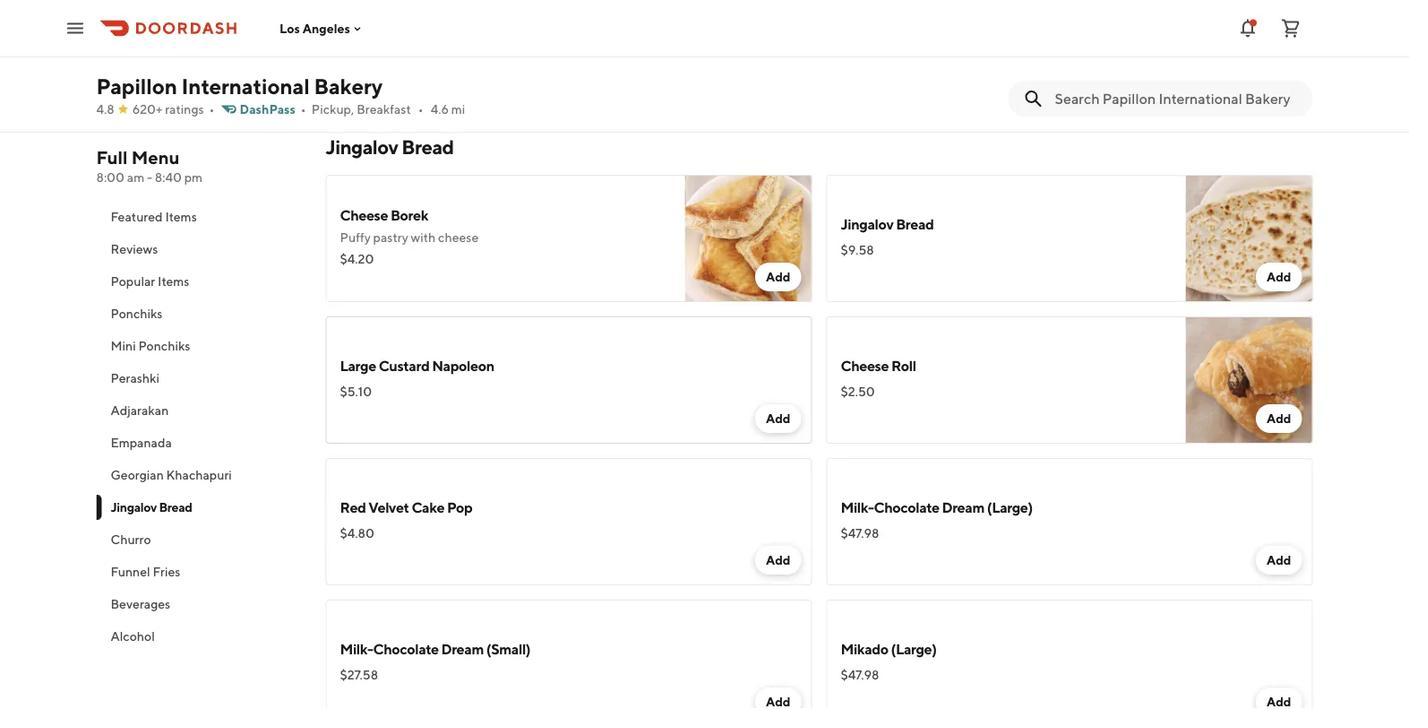 Task type: describe. For each thing, give the bounding box(es) containing it.
breakfast
[[357, 102, 411, 117]]

red
[[340, 499, 366, 516]]

$5.10
[[340, 384, 372, 399]]

0 horizontal spatial (large)
[[891, 640, 937, 657]]

funnel fries
[[111, 564, 180, 579]]

mini ponchiks button
[[96, 330, 304, 362]]

full menu 8:00 am - 8:40 pm
[[96, 147, 203, 185]]

funnel
[[111, 564, 150, 579]]

pop
[[447, 499, 473, 516]]

los angeles button
[[280, 21, 365, 36]]

$27.58
[[340, 667, 378, 682]]

mi
[[452, 102, 465, 117]]

featured items button
[[96, 201, 304, 233]]

large
[[340, 357, 376, 374]]

open menu image
[[65, 17, 86, 39]]

jingalov bread image
[[1186, 175, 1314, 302]]

featured
[[111, 209, 163, 224]]

ratings
[[165, 102, 204, 117]]

0 items, open order cart image
[[1281, 17, 1302, 39]]

cake
[[412, 499, 445, 516]]

funnel fries button
[[96, 556, 304, 588]]

milk-chocolate dream (large)
[[841, 499, 1033, 516]]

perashki
[[111, 371, 160, 385]]

popular items
[[111, 274, 190, 289]]

milk- for milk-chocolate dream (large)
[[841, 499, 874, 516]]

cheese roll
[[841, 357, 917, 374]]

$20.38
[[340, 38, 381, 53]]

$4.20
[[340, 251, 374, 266]]

2 horizontal spatial jingalov bread
[[841, 216, 934, 233]]

items for popular items
[[158, 274, 190, 289]]

2 vertical spatial bread
[[159, 500, 192, 515]]

cheese roll image
[[1186, 316, 1314, 444]]

ponchiks inside mini ponchiks button
[[138, 338, 190, 353]]

mini ponchiks
[[111, 338, 190, 353]]

reviews button
[[96, 233, 304, 265]]

chocolate for milk-chocolate dream (small)
[[373, 640, 439, 657]]

items for featured items
[[165, 209, 197, 224]]

pickup,
[[312, 102, 354, 117]]

dream for (large)
[[942, 499, 985, 516]]

cheese for cheese roll
[[841, 357, 889, 374]]

khachapuri inside button
[[166, 467, 232, 482]]

adjarakan
[[111, 403, 169, 418]]

potato georgian khachapuri
[[340, 11, 520, 28]]

8:40
[[155, 170, 182, 185]]

with
[[411, 230, 436, 245]]

papillon international bakery
[[96, 73, 383, 99]]

perashki button
[[96, 362, 304, 394]]

georgian inside georgian khachapuri button
[[111, 467, 164, 482]]

2 vertical spatial jingalov bread
[[111, 500, 192, 515]]

full
[[96, 147, 128, 168]]

dream for (small)
[[441, 640, 484, 657]]

pastry
[[373, 230, 409, 245]]

cheese
[[438, 230, 479, 245]]

popular items button
[[96, 265, 304, 298]]

2 • from the left
[[301, 102, 306, 117]]

cheese borek image
[[685, 175, 813, 302]]

custard
[[379, 357, 430, 374]]

mini
[[111, 338, 136, 353]]

cheese for cheese borek puffy pastry with cheese $4.20
[[340, 207, 388, 224]]

$9.58
[[841, 242, 875, 257]]

milk-chocolate dream (small)
[[340, 640, 531, 657]]

milk- for milk-chocolate dream (small)
[[340, 640, 373, 657]]



Task type: vqa. For each thing, say whether or not it's contained in the screenshot.
Pickup, Breakfast • 4.6 mi
yes



Task type: locate. For each thing, give the bounding box(es) containing it.
0 vertical spatial cheese
[[340, 207, 388, 224]]

bakery
[[314, 73, 383, 99]]

1 vertical spatial ponchiks
[[138, 338, 190, 353]]

0 vertical spatial (large)
[[988, 499, 1033, 516]]

$47.98 down milk-chocolate dream (large)
[[841, 526, 880, 540]]

jingalov bread down pickup, breakfast • 4.6 mi
[[326, 135, 454, 159]]

8:00
[[96, 170, 125, 185]]

2 vertical spatial jingalov
[[111, 500, 157, 515]]

velvet
[[369, 499, 409, 516]]

pickup, breakfast • 4.6 mi
[[312, 102, 465, 117]]

los
[[280, 21, 300, 36]]

• right ratings
[[209, 102, 215, 117]]

items up reviews button
[[165, 209, 197, 224]]

georgian right potato
[[386, 11, 445, 28]]

-
[[147, 170, 152, 185]]

jingalov bread down georgian khachapuri
[[111, 500, 192, 515]]

cheese inside cheese borek puffy pastry with cheese $4.20
[[340, 207, 388, 224]]

menu
[[131, 147, 180, 168]]

beverages button
[[96, 588, 304, 620]]

0 vertical spatial $47.98
[[841, 526, 880, 540]]

• left 4.6
[[418, 102, 424, 117]]

jingalov down breakfast
[[326, 135, 398, 159]]

puffy
[[340, 230, 371, 245]]

1 horizontal spatial georgian
[[386, 11, 445, 28]]

1 vertical spatial bread
[[896, 216, 934, 233]]

$47.98
[[841, 526, 880, 540], [841, 667, 880, 682]]

khachapuri
[[447, 11, 520, 28], [166, 467, 232, 482]]

620+
[[132, 102, 163, 117]]

2 horizontal spatial jingalov
[[841, 216, 894, 233]]

georgian down empanada
[[111, 467, 164, 482]]

1 vertical spatial chocolate
[[373, 640, 439, 657]]

• for 620+ ratings •
[[209, 102, 215, 117]]

1 horizontal spatial khachapuri
[[447, 11, 520, 28]]

borek
[[391, 207, 428, 224]]

ponchiks
[[111, 306, 163, 321], [138, 338, 190, 353]]

alcohol
[[111, 629, 155, 644]]

2 $47.98 from the top
[[841, 667, 880, 682]]

$47.98 for milk-
[[841, 526, 880, 540]]

cheese borek puffy pastry with cheese $4.20
[[340, 207, 479, 266]]

1 horizontal spatial (large)
[[988, 499, 1033, 516]]

1 horizontal spatial •
[[301, 102, 306, 117]]

cheese up puffy
[[340, 207, 388, 224]]

fries
[[153, 564, 180, 579]]

notification bell image
[[1238, 17, 1259, 39]]

add button
[[756, 263, 802, 291], [1257, 263, 1303, 291], [756, 404, 802, 433], [1257, 404, 1303, 433], [756, 546, 802, 575], [1257, 546, 1303, 575]]

0 horizontal spatial jingalov
[[111, 500, 157, 515]]

0 horizontal spatial jingalov bread
[[111, 500, 192, 515]]

4.8
[[96, 102, 114, 117]]

cheese
[[340, 207, 388, 224], [841, 357, 889, 374]]

chocolate for milk-chocolate dream (large)
[[874, 499, 940, 516]]

1 vertical spatial $47.98
[[841, 667, 880, 682]]

1 horizontal spatial jingalov
[[326, 135, 398, 159]]

am
[[127, 170, 144, 185]]

add
[[766, 269, 791, 284], [1267, 269, 1292, 284], [766, 411, 791, 426], [1267, 411, 1292, 426], [766, 553, 791, 567], [1267, 553, 1292, 567]]

milk-
[[841, 499, 874, 516], [340, 640, 373, 657]]

0 horizontal spatial cheese
[[340, 207, 388, 224]]

$47.98 for mikado
[[841, 667, 880, 682]]

bread
[[402, 135, 454, 159], [896, 216, 934, 233], [159, 500, 192, 515]]

$4.80
[[340, 526, 375, 540]]

items inside button
[[165, 209, 197, 224]]

jingalov bread
[[326, 135, 454, 159], [841, 216, 934, 233], [111, 500, 192, 515]]

jingalov bread up $9.58 at the right of the page
[[841, 216, 934, 233]]

angeles
[[303, 21, 350, 36]]

items right popular
[[158, 274, 190, 289]]

• for pickup, breakfast • 4.6 mi
[[418, 102, 424, 117]]

jingalov up $9.58 at the right of the page
[[841, 216, 894, 233]]

dashpass •
[[240, 102, 306, 117]]

1 horizontal spatial milk-
[[841, 499, 874, 516]]

0 horizontal spatial georgian
[[111, 467, 164, 482]]

pm
[[184, 170, 203, 185]]

ponchiks inside ponchiks button
[[111, 306, 163, 321]]

alcohol button
[[96, 620, 304, 653]]

1 vertical spatial (large)
[[891, 640, 937, 657]]

papillon
[[96, 73, 177, 99]]

ponchiks button
[[96, 298, 304, 330]]

0 horizontal spatial khachapuri
[[166, 467, 232, 482]]

1 vertical spatial jingalov bread
[[841, 216, 934, 233]]

cheese up $2.50
[[841, 357, 889, 374]]

2 horizontal spatial •
[[418, 102, 424, 117]]

ponchiks right the mini
[[138, 338, 190, 353]]

1 horizontal spatial bread
[[402, 135, 454, 159]]

0 horizontal spatial milk-
[[340, 640, 373, 657]]

1 vertical spatial items
[[158, 274, 190, 289]]

georgian khachapuri
[[111, 467, 232, 482]]

reviews
[[111, 242, 158, 256]]

3 • from the left
[[418, 102, 424, 117]]

1 horizontal spatial jingalov bread
[[326, 135, 454, 159]]

empanada
[[111, 435, 172, 450]]

2 horizontal spatial bread
[[896, 216, 934, 233]]

jingalov
[[326, 135, 398, 159], [841, 216, 894, 233], [111, 500, 157, 515]]

0 vertical spatial khachapuri
[[447, 11, 520, 28]]

4.6
[[431, 102, 449, 117]]

1 vertical spatial cheese
[[841, 357, 889, 374]]

•
[[209, 102, 215, 117], [301, 102, 306, 117], [418, 102, 424, 117]]

potato
[[340, 11, 383, 28]]

napoleon
[[432, 357, 495, 374]]

ponchiks down popular
[[111, 306, 163, 321]]

1 vertical spatial jingalov
[[841, 216, 894, 233]]

churro button
[[96, 523, 304, 556]]

jingalov up churro
[[111, 500, 157, 515]]

items
[[165, 209, 197, 224], [158, 274, 190, 289]]

mikado (large)
[[841, 640, 937, 657]]

(large)
[[988, 499, 1033, 516], [891, 640, 937, 657]]

los angeles
[[280, 21, 350, 36]]

$47.98 down mikado
[[841, 667, 880, 682]]

chocolate
[[874, 499, 940, 516], [373, 640, 439, 657]]

0 horizontal spatial chocolate
[[373, 640, 439, 657]]

items inside button
[[158, 274, 190, 289]]

0 vertical spatial georgian
[[386, 11, 445, 28]]

adjarakan button
[[96, 394, 304, 427]]

churro
[[111, 532, 151, 547]]

beverages
[[111, 597, 170, 611]]

0 vertical spatial bread
[[402, 135, 454, 159]]

1 vertical spatial georgian
[[111, 467, 164, 482]]

international
[[182, 73, 310, 99]]

0 vertical spatial milk-
[[841, 499, 874, 516]]

1 $47.98 from the top
[[841, 526, 880, 540]]

(small)
[[486, 640, 531, 657]]

$2.50
[[841, 384, 875, 399]]

roll
[[892, 357, 917, 374]]

• left pickup,
[[301, 102, 306, 117]]

0 horizontal spatial dream
[[441, 640, 484, 657]]

dream
[[942, 499, 985, 516], [441, 640, 484, 657]]

0 vertical spatial items
[[165, 209, 197, 224]]

0 vertical spatial ponchiks
[[111, 306, 163, 321]]

1 horizontal spatial cheese
[[841, 357, 889, 374]]

empanada button
[[96, 427, 304, 459]]

georgian khachapuri button
[[96, 459, 304, 491]]

dashpass
[[240, 102, 296, 117]]

red velvet cake pop
[[340, 499, 473, 516]]

1 vertical spatial milk-
[[340, 640, 373, 657]]

large custard napoleon
[[340, 357, 495, 374]]

featured items
[[111, 209, 197, 224]]

1 • from the left
[[209, 102, 215, 117]]

0 vertical spatial jingalov
[[326, 135, 398, 159]]

1 vertical spatial dream
[[441, 640, 484, 657]]

620+ ratings •
[[132, 102, 215, 117]]

georgian
[[386, 11, 445, 28], [111, 467, 164, 482]]

1 horizontal spatial dream
[[942, 499, 985, 516]]

0 horizontal spatial bread
[[159, 500, 192, 515]]

0 vertical spatial jingalov bread
[[326, 135, 454, 159]]

Item Search search field
[[1055, 89, 1299, 108]]

1 horizontal spatial chocolate
[[874, 499, 940, 516]]

0 vertical spatial chocolate
[[874, 499, 940, 516]]

popular
[[111, 274, 155, 289]]

mikado
[[841, 640, 889, 657]]

0 vertical spatial dream
[[942, 499, 985, 516]]

1 vertical spatial khachapuri
[[166, 467, 232, 482]]

0 horizontal spatial •
[[209, 102, 215, 117]]



